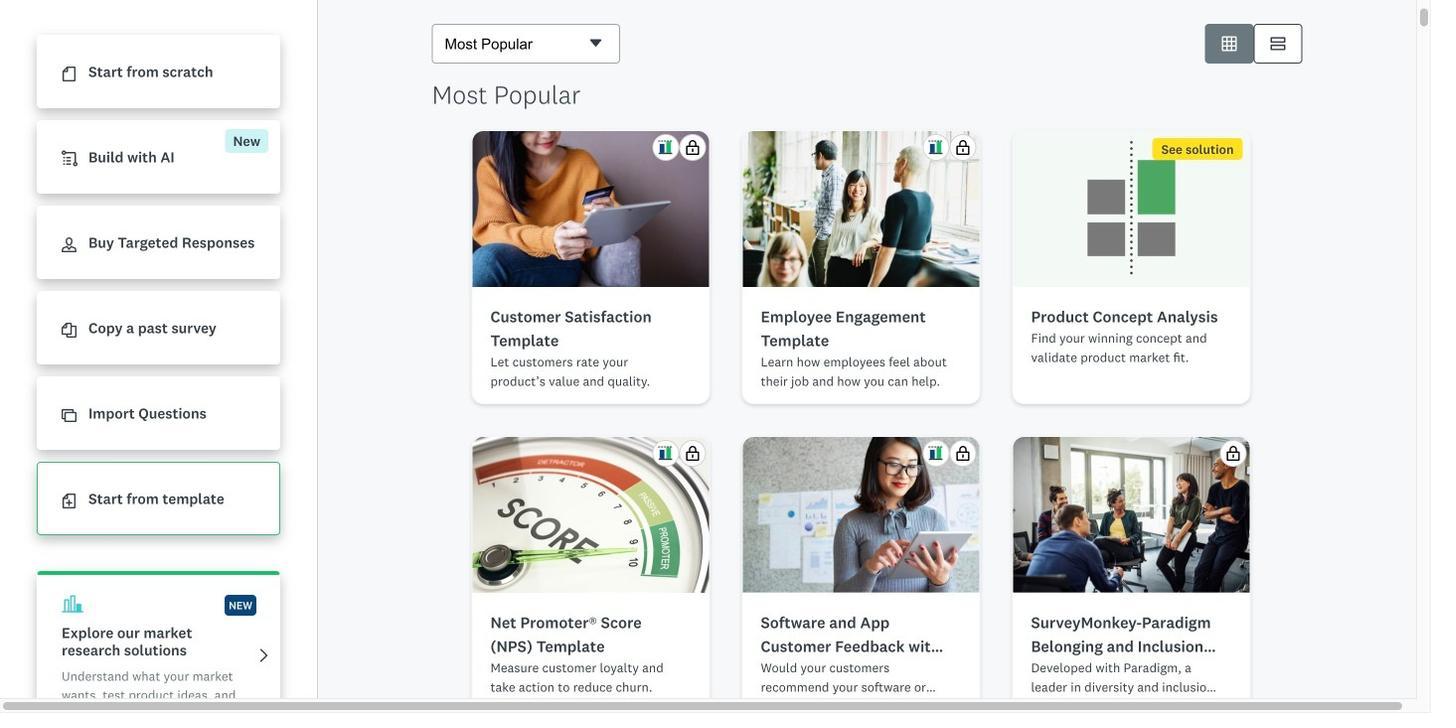 Task type: describe. For each thing, give the bounding box(es) containing it.
employee engagement template image
[[743, 131, 980, 287]]

grid image
[[1222, 36, 1237, 51]]

chevronright image
[[256, 649, 271, 664]]

customer satisfaction template image
[[473, 131, 709, 287]]

documentplus image
[[62, 494, 77, 509]]

lock image for net promoter® score (nps) template image
[[685, 446, 700, 461]]

lock image for employee engagement template image
[[956, 140, 971, 155]]

textboxmultiple image
[[1271, 36, 1286, 51]]

clone image
[[62, 409, 77, 424]]

net promoter® score (nps) template image
[[473, 437, 709, 593]]

product concept analysis image
[[1014, 131, 1250, 287]]

software and app customer feedback with nps® image
[[743, 437, 980, 593]]



Task type: vqa. For each thing, say whether or not it's contained in the screenshot.
the Search image
no



Task type: locate. For each thing, give the bounding box(es) containing it.
1 horizontal spatial lock image
[[956, 446, 971, 461]]

0 vertical spatial lock image
[[956, 140, 971, 155]]

lock image
[[685, 140, 700, 155], [956, 446, 971, 461], [1226, 446, 1241, 461]]

2 horizontal spatial lock image
[[1226, 446, 1241, 461]]

user image
[[62, 238, 77, 253]]

surveymonkey-paradigm belonging and inclusion template image
[[1014, 437, 1250, 593]]

1 horizontal spatial lock image
[[956, 140, 971, 155]]

documentclone image
[[62, 323, 77, 338]]

document image
[[62, 67, 77, 82]]

lock image
[[956, 140, 971, 155], [685, 446, 700, 461]]

0 horizontal spatial lock image
[[685, 140, 700, 155]]

lock image for software and app customer feedback with nps® image
[[956, 446, 971, 461]]

1 vertical spatial lock image
[[685, 446, 700, 461]]

0 horizontal spatial lock image
[[685, 446, 700, 461]]

lock image for customer satisfaction template image
[[685, 140, 700, 155]]



